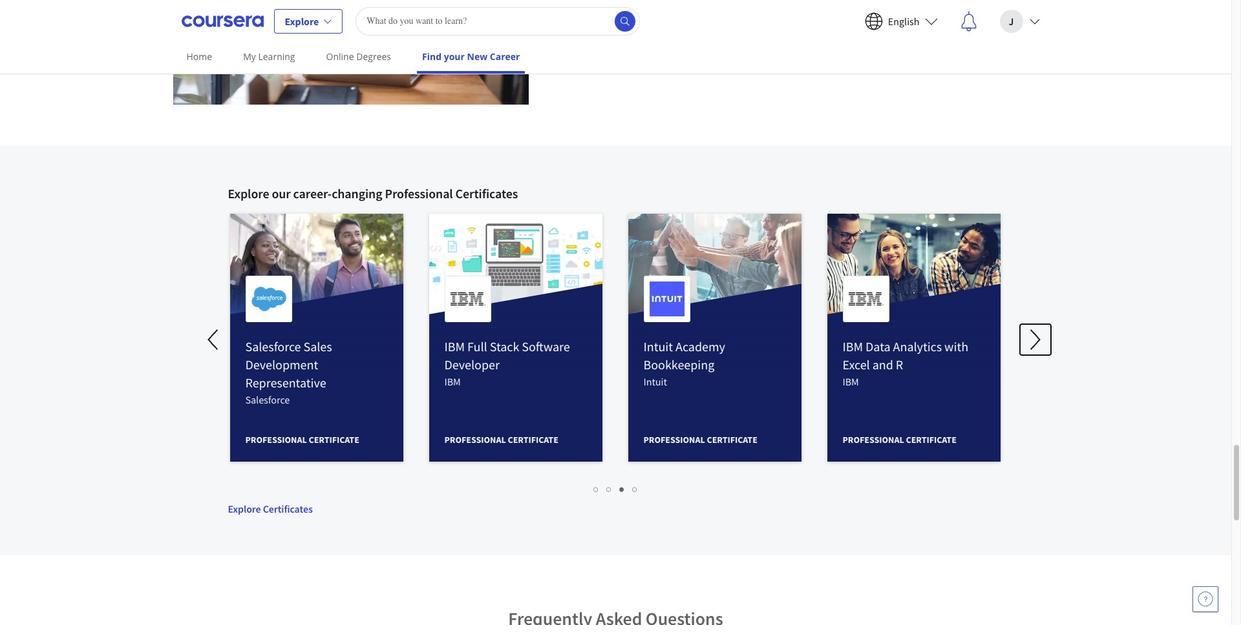 Task type: locate. For each thing, give the bounding box(es) containing it.
2 vertical spatial explore
[[228, 503, 261, 516]]

bookkeeping
[[643, 357, 714, 373]]

sales
[[303, 339, 331, 355]]

english
[[888, 15, 920, 27]]

What do you want to learn? text field
[[356, 7, 640, 35]]

ibm data analytics with excel and r ibm
[[842, 339, 968, 389]]

professional certificate
[[245, 435, 359, 446], [444, 435, 558, 446], [643, 435, 757, 446], [842, 435, 956, 446]]

intuit down bookkeeping
[[643, 376, 666, 389]]

representative
[[245, 375, 326, 391]]

2 certificate from the left
[[507, 435, 558, 446]]

ibm full stack software developer ibm
[[444, 339, 569, 389]]

professional certificate for representative
[[245, 435, 359, 446]]

3
[[620, 484, 625, 496]]

coursera image
[[181, 11, 263, 31]]

4
[[633, 484, 638, 496]]

4 professional certificate from the left
[[842, 435, 956, 446]]

professional for ibm full stack software developer
[[444, 435, 505, 446]]

ibm down excel
[[842, 376, 858, 389]]

certificates
[[455, 186, 518, 202], [263, 503, 313, 516]]

developer
[[444, 357, 499, 373]]

4 certificate from the left
[[905, 435, 956, 446]]

salesforce up development
[[245, 339, 300, 355]]

professional for ibm data analytics with excel and r
[[842, 435, 904, 446]]

1 certificate from the left
[[308, 435, 359, 446]]

explore inside dropdown button
[[285, 15, 319, 27]]

intuit up bookkeeping
[[643, 339, 672, 355]]

explore
[[285, 15, 319, 27], [228, 186, 269, 202], [228, 503, 261, 516]]

1 vertical spatial explore
[[228, 186, 269, 202]]

professional certificate for intuit
[[643, 435, 757, 446]]

and
[[872, 357, 893, 373]]

help center image
[[1198, 592, 1213, 608]]

my learning link
[[238, 42, 300, 71]]

3 professional certificate from the left
[[643, 435, 757, 446]]

1 vertical spatial certificates
[[263, 503, 313, 516]]

explore certificates link
[[228, 470, 1004, 517]]

list
[[228, 482, 1004, 497]]

explore for explore
[[285, 15, 319, 27]]

ibm up excel
[[842, 339, 862, 355]]

certificate for ibm data analytics with excel and r
[[905, 435, 956, 446]]

1 professional certificate from the left
[[245, 435, 359, 446]]

1 vertical spatial salesforce
[[245, 394, 289, 407]]

list containing 1
[[228, 482, 1004, 497]]

intuit academy bookkeeping link
[[643, 339, 725, 373]]

learning
[[258, 50, 295, 63]]

intuit
[[643, 339, 672, 355], [643, 376, 666, 389]]

english button
[[854, 0, 948, 42]]

professional certificate for with
[[842, 435, 956, 446]]

home link
[[181, 42, 217, 71]]

0 vertical spatial intuit
[[643, 339, 672, 355]]

ibm
[[444, 339, 464, 355], [842, 339, 862, 355], [444, 376, 460, 389], [842, 376, 858, 389]]

software
[[521, 339, 569, 355]]

ibm data analytics with excel and r link
[[842, 339, 968, 373]]

0 vertical spatial salesforce
[[245, 339, 300, 355]]

1 vertical spatial intuit
[[643, 376, 666, 389]]

salesforce down representative
[[245, 394, 289, 407]]

list inside career academy - gateway certificates carousel element
[[228, 482, 1004, 497]]

None search field
[[356, 7, 640, 35]]

find
[[422, 50, 442, 63]]

2 intuit from the top
[[643, 376, 666, 389]]

0 vertical spatial explore
[[285, 15, 319, 27]]

3 certificate from the left
[[706, 435, 757, 446]]

ibm left full
[[444, 339, 464, 355]]

1
[[594, 484, 599, 496]]

r
[[895, 357, 903, 373]]

find your new career link
[[417, 42, 525, 74]]

certificate
[[308, 435, 359, 446], [507, 435, 558, 446], [706, 435, 757, 446], [905, 435, 956, 446]]

1 horizontal spatial certificates
[[455, 186, 518, 202]]

professional
[[385, 186, 453, 202], [245, 435, 306, 446], [444, 435, 505, 446], [643, 435, 704, 446], [842, 435, 904, 446]]

development
[[245, 357, 318, 373]]

certificate for intuit academy bookkeeping
[[706, 435, 757, 446]]

full
[[467, 339, 487, 355]]

salesforce
[[245, 339, 300, 355], [245, 394, 289, 407]]

j
[[1009, 15, 1014, 27]]

intuit academy bookkeeping intuit
[[643, 339, 725, 389]]

2 professional certificate from the left
[[444, 435, 558, 446]]



Task type: vqa. For each thing, say whether or not it's contained in the screenshot.
the rightmost for
no



Task type: describe. For each thing, give the bounding box(es) containing it.
j button
[[989, 0, 1050, 42]]

professional for salesforce sales development representative
[[245, 435, 306, 446]]

next slide image
[[1020, 325, 1051, 356]]

degrees
[[356, 50, 391, 63]]

find your new career
[[422, 50, 520, 63]]

home
[[186, 50, 212, 63]]

changing
[[332, 186, 382, 202]]

certificate for salesforce sales development representative
[[308, 435, 359, 446]]

online degrees link
[[321, 42, 396, 71]]

professional for intuit academy bookkeeping
[[643, 435, 704, 446]]

1 button
[[590, 482, 603, 497]]

salesforce sales development representative salesforce
[[245, 339, 331, 407]]

certificate for ibm full stack software developer
[[507, 435, 558, 446]]

our
[[272, 186, 291, 202]]

online degrees
[[326, 50, 391, 63]]

your
[[444, 50, 465, 63]]

previous slide image
[[198, 325, 229, 356]]

my learning
[[243, 50, 295, 63]]

ibm down developer
[[444, 376, 460, 389]]

2
[[607, 484, 612, 496]]

4 button
[[629, 482, 642, 497]]

stack
[[489, 339, 519, 355]]

professional certificate for software
[[444, 435, 558, 446]]

online
[[326, 50, 354, 63]]

career
[[490, 50, 520, 63]]

career-
[[293, 186, 332, 202]]

explore certificates
[[228, 503, 313, 516]]

0 horizontal spatial certificates
[[263, 503, 313, 516]]

1 intuit from the top
[[643, 339, 672, 355]]

analytics
[[892, 339, 941, 355]]

with
[[944, 339, 968, 355]]

academy
[[675, 339, 725, 355]]

explore button
[[274, 9, 343, 33]]

new
[[467, 50, 488, 63]]

explore our career-changing professional certificates
[[228, 186, 518, 202]]

salesforce sales development representative link
[[245, 339, 331, 391]]

0 vertical spatial certificates
[[455, 186, 518, 202]]

ibm full stack software developer link
[[444, 339, 569, 373]]

excel
[[842, 357, 869, 373]]

2 button
[[603, 482, 616, 497]]

3 button
[[616, 482, 629, 497]]

explore for explore our career-changing professional certificates
[[228, 186, 269, 202]]

2 salesforce from the top
[[245, 394, 289, 407]]

my
[[243, 50, 256, 63]]

data
[[865, 339, 890, 355]]

explore for explore certificates
[[228, 503, 261, 516]]

1 salesforce from the top
[[245, 339, 300, 355]]

career academy - gateway certificates carousel element
[[198, 146, 1051, 563]]



